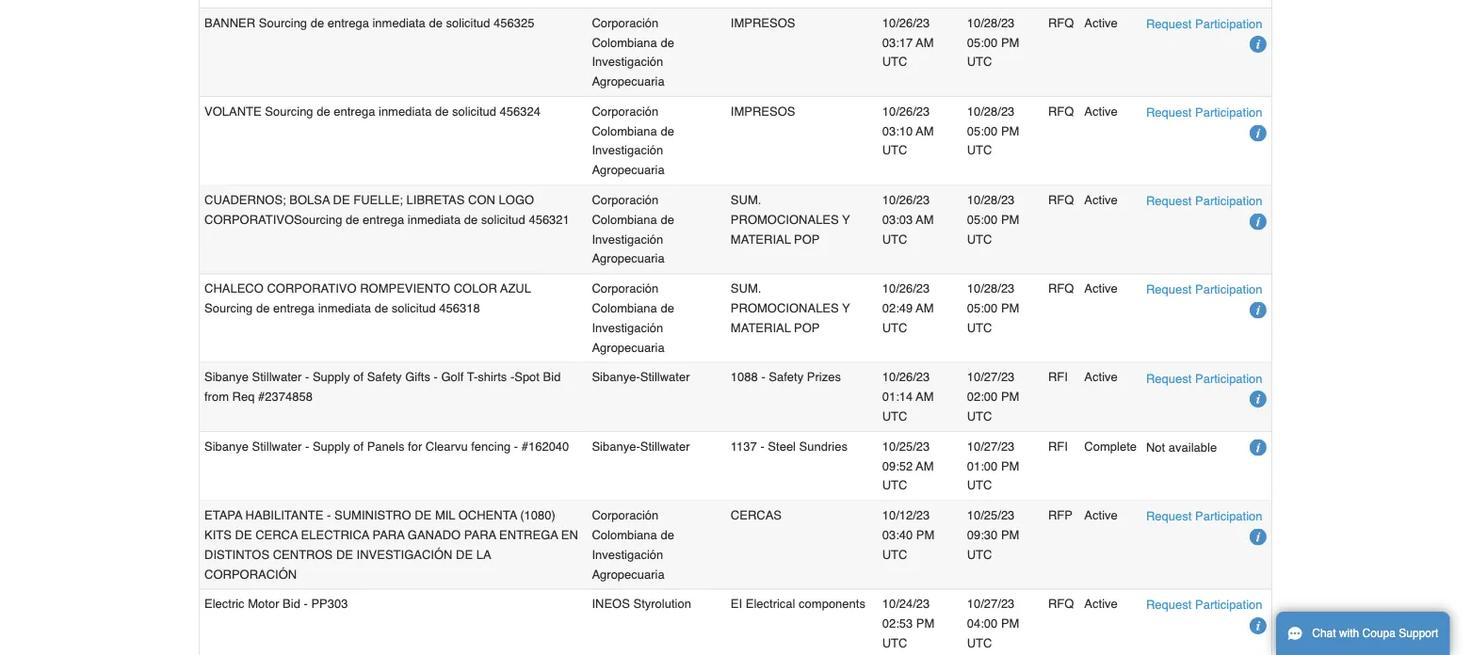 Task type: vqa. For each thing, say whether or not it's contained in the screenshot.


Task type: describe. For each thing, give the bounding box(es) containing it.
2 para from the left
[[464, 528, 496, 542]]

rfq for 10/26/23 03:10 am utc
[[1048, 104, 1074, 118]]

stillwater inside sibanye stillwater - supply of safety gifts - golf t-shirts -spot bid from req #2374858
[[252, 370, 302, 384]]

electric motor bid - pp303
[[204, 597, 348, 611]]

pp303
[[311, 597, 348, 611]]

09:30
[[967, 528, 998, 542]]

01:00
[[967, 459, 998, 473]]

pop for 10/26/23 03:03 am utc
[[794, 232, 820, 246]]

corporación colombiana de investigación agropecuaria for volante sourcing de entrega inmediata de solicitud 456324
[[592, 104, 674, 177]]

utc right 10/26/23 03:03 am utc
[[967, 232, 992, 246]]

09:52
[[882, 459, 913, 473]]

rfp
[[1048, 509, 1073, 523]]

10/25/23 09:52 am utc
[[882, 439, 934, 493]]

utc inside 10/24/23 02:53 pm utc
[[882, 636, 907, 651]]

corporación
[[204, 567, 297, 581]]

corporación colombiana de investigación agropecuaria for banner sourcing de entrega inmediata de solicitud 456325
[[592, 15, 674, 88]]

participation for 10/26/23 03:17 am utc
[[1195, 17, 1263, 31]]

am for 03:10
[[916, 124, 934, 138]]

investigación for etapa habilitante - suministro de mil ochenta (1080) kits de cerca electrica para ganado para entrega en distintos centros de investigación de la corporación
[[592, 548, 663, 562]]

rfi for complete
[[1048, 439, 1068, 454]]

rompeviento
[[360, 282, 450, 296]]

pm for 10/26/23 02:49 am utc
[[1001, 301, 1019, 315]]

utc inside the 10/26/23 03:17 am utc
[[882, 55, 907, 69]]

sourcing inside chaleco corporativo rompeviento color azul sourcing de entrega inmediata de solicitud 456318
[[204, 301, 253, 315]]

logo
[[499, 193, 534, 207]]

investigación
[[357, 548, 452, 562]]

utc inside 10/12/23 03:40 pm utc
[[882, 548, 907, 562]]

de left la
[[456, 548, 473, 562]]

request for 10/26/23 03:17 am utc
[[1146, 17, 1192, 31]]

for
[[408, 439, 422, 454]]

sibanye- for sibanye stillwater - supply of panels for clearvu fencing  - #162040
[[592, 439, 640, 454]]

cuadernos;
[[204, 193, 286, 207]]

participation for 10/12/23 03:40 pm utc
[[1195, 510, 1263, 524]]

la
[[476, 548, 491, 562]]

10/26/23 03:10 am utc
[[882, 104, 934, 158]]

- up #2374858
[[305, 370, 309, 384]]

participation for 10/24/23 02:53 pm utc
[[1195, 598, 1263, 612]]

05:00 for 10/26/23 02:49 am utc
[[967, 301, 998, 315]]

bolsa
[[289, 193, 330, 207]]

1 vertical spatial bid
[[283, 597, 300, 611]]

10/26/23 for 03:03
[[882, 193, 930, 207]]

ochenta
[[458, 509, 517, 523]]

request participation for 10/12/23 03:40 pm utc
[[1146, 510, 1263, 524]]

request participation button for 10/26/23 03:17 am utc
[[1146, 14, 1263, 34]]

participation for 10/26/23 01:14 am utc
[[1195, 371, 1263, 385]]

supply for safety
[[313, 370, 350, 384]]

bid inside sibanye stillwater - supply of safety gifts - golf t-shirts -spot bid from req #2374858
[[543, 370, 561, 384]]

not available
[[1146, 440, 1217, 454]]

electric
[[204, 597, 245, 611]]

corporación colombiana de investigación agropecuaria for chaleco corporativo rompeviento color azul sourcing de entrega inmediata de solicitud 456318
[[592, 282, 674, 354]]

from
[[204, 390, 229, 404]]

03:03
[[882, 212, 913, 227]]

456321
[[529, 212, 570, 227]]

motor
[[248, 597, 279, 611]]

en
[[561, 528, 578, 542]]

impresos for 10/26/23 03:10 am utc
[[731, 104, 795, 118]]

stillwater down #2374858
[[252, 439, 302, 454]]

02:53
[[882, 617, 913, 631]]

electrical
[[746, 597, 795, 611]]

de up distintos
[[235, 528, 252, 542]]

456318
[[439, 301, 480, 315]]

colombiana for banner sourcing de entrega inmediata de solicitud 456325
[[592, 35, 657, 49]]

pm for 10/25/23 09:52 am utc
[[1001, 459, 1019, 473]]

pm for 10/24/23 02:53 pm utc
[[1001, 617, 1019, 631]]

sibanye- for sibanye stillwater - supply of safety gifts - golf t-shirts -spot bid from req #2374858
[[592, 370, 640, 384]]

req
[[232, 390, 255, 404]]

styrolution
[[633, 597, 691, 611]]

10/26/23 03:17 am utc
[[882, 15, 934, 69]]

de inside cuadernos; bolsa de fuelle; libretas con logo corporativosourcing de entrega inmediata de solicitud 456321
[[333, 193, 350, 207]]

ei electrical components
[[731, 597, 865, 611]]

etapa habilitante - suministro de mil ochenta (1080) kits de cerca electrica para ganado para entrega en distintos centros de investigación de la corporación
[[204, 509, 578, 581]]

sibanye stillwater - supply of panels for clearvu fencing  - #162040
[[204, 439, 569, 454]]

- right shirts
[[510, 370, 514, 384]]

etapa
[[204, 509, 242, 523]]

active for 10/26/23 03:17 am utc
[[1084, 15, 1118, 30]]

10/28/23 for 10/26/23 03:10 am utc
[[967, 104, 1015, 118]]

chaleco
[[204, 282, 264, 296]]

10/12/23 03:40 pm utc
[[882, 509, 935, 562]]

ineos styrolution
[[592, 597, 691, 611]]

centros
[[273, 548, 333, 562]]

request participation for 10/24/23 02:53 pm utc
[[1146, 598, 1263, 612]]

shirts
[[478, 370, 507, 384]]

1137
[[731, 439, 757, 454]]

sum. promocionales y material pop for 03:03
[[731, 193, 850, 246]]

rfi for active
[[1048, 370, 1068, 384]]

solicitud inside cuadernos; bolsa de fuelle; libretas con logo corporativosourcing de entrega inmediata de solicitud 456321
[[481, 212, 525, 227]]

sibanye stillwater - supply of safety gifts - golf t-shirts -spot bid from req #2374858
[[204, 370, 561, 404]]

10/27/23 01:00 pm utc
[[967, 439, 1019, 493]]

10/25/23 for 09:52
[[882, 439, 930, 454]]

solicitud left 456324
[[452, 104, 496, 118]]

10/28/23 05:00 pm utc for 10/26/23 03:10 am utc
[[967, 104, 1019, 158]]

10/27/23 for 04:00
[[967, 597, 1015, 611]]

available
[[1169, 440, 1217, 454]]

am for 02:49
[[916, 301, 934, 315]]

02:00
[[967, 390, 998, 404]]

10/26/23 03:03 am utc
[[882, 193, 934, 246]]

entrega
[[499, 528, 558, 542]]

am for 03:03
[[916, 212, 934, 227]]

fuelle;
[[353, 193, 403, 207]]

material for 10/26/23 02:49 am utc
[[731, 321, 791, 335]]

rfq for 10/24/23 02:53 pm utc
[[1048, 597, 1074, 611]]

libretas
[[406, 193, 465, 207]]

04:00
[[967, 617, 998, 631]]

10/27/23 for 02:00
[[967, 370, 1015, 384]]

10/25/23 for 09:30
[[967, 509, 1015, 523]]

sibanye for sibanye stillwater - supply of panels for clearvu fencing  - #162040
[[204, 439, 249, 454]]

03:10
[[882, 124, 913, 138]]

agropecuaria for chaleco corporativo rompeviento color azul sourcing de entrega inmediata de solicitud 456318
[[592, 340, 665, 354]]

promocionales for 02:49
[[731, 301, 839, 315]]

10/28/23 05:00 pm utc for 10/26/23 03:17 am utc
[[967, 15, 1019, 69]]

investigación for chaleco corporativo rompeviento color azul sourcing de entrega inmediata de solicitud 456318
[[592, 321, 663, 335]]

entrega down banner sourcing de entrega inmediata de solicitud 456325
[[334, 104, 375, 118]]

solicitud inside chaleco corporativo rompeviento color azul sourcing de entrega inmediata de solicitud 456318
[[392, 301, 436, 315]]

electrica
[[301, 528, 369, 542]]

complete
[[1084, 439, 1137, 454]]

active for 10/12/23 03:40 pm utc
[[1084, 509, 1118, 523]]

request participation for 10/26/23 03:10 am utc
[[1146, 105, 1263, 119]]

10/27/23 for 01:00
[[967, 439, 1015, 454]]

active for 10/24/23 02:53 pm utc
[[1084, 597, 1118, 611]]

utc inside 10/25/23 09:52 am utc
[[882, 479, 907, 493]]

fencing
[[471, 439, 511, 454]]

con
[[468, 193, 495, 207]]

corporación colombiana de investigación agropecuaria for cuadernos; bolsa de fuelle; libretas con logo corporativosourcing de entrega inmediata de solicitud 456321
[[592, 193, 674, 266]]

10/28/23 for 10/26/23 03:03 am utc
[[967, 193, 1015, 207]]

distintos
[[204, 548, 269, 562]]

active for 10/26/23 03:10 am utc
[[1084, 104, 1118, 118]]

10/24/23
[[882, 597, 930, 611]]

utc inside 10/26/23 03:03 am utc
[[882, 232, 907, 246]]

10/12/23
[[882, 509, 930, 523]]

sibanye-stillwater for sibanye stillwater - supply of safety gifts - golf t-shirts -spot bid from req #2374858
[[592, 370, 690, 384]]

ei
[[731, 597, 742, 611]]

colombiana for volante sourcing de entrega inmediata de solicitud 456324
[[592, 124, 657, 138]]

utc inside 10/26/23 03:10 am utc
[[882, 143, 907, 158]]

10/26/23 02:49 am utc
[[882, 282, 934, 335]]

corporativosourcing
[[204, 212, 342, 227]]

participation for 10/26/23 03:03 am utc
[[1195, 194, 1263, 208]]

request for 10/26/23 03:03 am utc
[[1146, 194, 1192, 208]]

10/27/23 04:00 pm utc
[[967, 597, 1019, 651]]

10/26/23 01:14 am utc
[[882, 370, 934, 424]]

corporación for cuadernos; bolsa de fuelle; libretas con logo corporativosourcing de entrega inmediata de solicitud 456321
[[592, 193, 659, 207]]

suministro
[[334, 509, 411, 523]]

mil
[[435, 509, 455, 523]]

corporación for banner sourcing de entrega inmediata de solicitud 456325
[[592, 15, 659, 30]]

gifts
[[405, 370, 430, 384]]

pm for 10/26/23 03:03 am utc
[[1001, 212, 1019, 227]]

inmediata inside chaleco corporativo rompeviento color azul sourcing de entrega inmediata de solicitud 456318
[[318, 301, 371, 315]]

supply for panels
[[313, 439, 350, 454]]

1088 - safety prizes
[[731, 370, 841, 384]]

cuadernos; bolsa de fuelle; libretas con logo corporativosourcing de entrega inmediata de solicitud 456321
[[204, 193, 570, 227]]

inmediata inside cuadernos; bolsa de fuelle; libretas con logo corporativosourcing de entrega inmediata de solicitud 456321
[[408, 212, 461, 227]]

entrega up volante sourcing de entrega inmediata de solicitud 456324
[[328, 15, 369, 30]]



Task type: locate. For each thing, give the bounding box(es) containing it.
2 10/28/23 from the top
[[967, 104, 1015, 118]]

456324
[[500, 104, 541, 118]]

3 10/26/23 from the top
[[882, 193, 930, 207]]

of left gifts
[[353, 370, 364, 384]]

chat
[[1312, 627, 1336, 640]]

10/27/23 inside 10/27/23 02:00 pm utc
[[967, 370, 1015, 384]]

10/25/23 inside 10/25/23 09:52 am utc
[[882, 439, 930, 454]]

- right 1137
[[760, 439, 765, 454]]

5 participation from the top
[[1195, 371, 1263, 385]]

10/28/23 05:00 pm utc for 10/26/23 02:49 am utc
[[967, 282, 1019, 335]]

entrega down corporativo
[[273, 301, 315, 315]]

0 vertical spatial y
[[842, 212, 850, 227]]

am right the 09:52
[[916, 459, 934, 473]]

2 am from the top
[[916, 124, 934, 138]]

am inside the 10/26/23 01:14 am utc
[[916, 390, 934, 404]]

steel
[[768, 439, 796, 454]]

active for 10/26/23 01:14 am utc
[[1084, 370, 1118, 384]]

1 05:00 from the top
[[967, 35, 998, 49]]

colombiana for chaleco corporativo rompeviento color azul sourcing de entrega inmediata de solicitud 456318
[[592, 301, 657, 315]]

1 vertical spatial material
[[731, 321, 791, 335]]

utc down 03:40
[[882, 548, 907, 562]]

2 investigación from the top
[[592, 143, 663, 158]]

1 10/28/23 05:00 pm utc from the top
[[967, 15, 1019, 69]]

1 vertical spatial supply
[[313, 439, 350, 454]]

2 corporación colombiana de investigación agropecuaria from the top
[[592, 104, 674, 177]]

participation for 10/26/23 02:49 am utc
[[1195, 283, 1263, 297]]

components
[[799, 597, 865, 611]]

05:00 for 10/26/23 03:03 am utc
[[967, 212, 998, 227]]

stillwater up #2374858
[[252, 370, 302, 384]]

#162040
[[521, 439, 569, 454]]

solicitud down rompeviento
[[392, 301, 436, 315]]

request participation button for 10/26/23 03:03 am utc
[[1146, 191, 1263, 211]]

0 vertical spatial sibanye
[[204, 370, 249, 384]]

2 rfq from the top
[[1048, 104, 1074, 118]]

1 horizontal spatial safety
[[769, 370, 804, 384]]

10/28/23 right the 10/26/23 03:17 am utc
[[967, 15, 1015, 30]]

1 agropecuaria from the top
[[592, 74, 665, 88]]

1 vertical spatial impresos
[[731, 104, 795, 118]]

0 vertical spatial sum.
[[731, 193, 761, 207]]

10/28/23 right 10/26/23 03:10 am utc
[[967, 104, 1015, 118]]

1 vertical spatial sum.
[[731, 282, 761, 296]]

10/25/23
[[882, 439, 930, 454], [967, 509, 1015, 523]]

2 safety from the left
[[769, 370, 804, 384]]

1 sum. from the top
[[731, 193, 761, 207]]

10/26/23 for 03:17
[[882, 15, 930, 30]]

pm for 10/12/23 03:40 pm utc
[[1001, 528, 1019, 542]]

cerca
[[255, 528, 298, 542]]

1 vertical spatial sum. promocionales y material pop
[[731, 282, 850, 335]]

2 of from the top
[[353, 439, 364, 454]]

10/25/23 up the 09:52
[[882, 439, 930, 454]]

03:40
[[882, 528, 913, 542]]

solicitud down logo
[[481, 212, 525, 227]]

3 investigación from the top
[[592, 232, 663, 246]]

3 request from the top
[[1146, 194, 1192, 208]]

request participation button for 10/12/23 03:40 pm utc
[[1146, 507, 1263, 527]]

kits
[[204, 528, 232, 542]]

1 colombiana from the top
[[592, 35, 657, 49]]

10/26/23 up the 01:14 at bottom right
[[882, 370, 930, 384]]

10/28/23 right 10/26/23 02:49 am utc
[[967, 282, 1015, 296]]

2 impresos from the top
[[731, 104, 795, 118]]

- right 1088
[[761, 370, 765, 384]]

10/26/23 inside 10/26/23 02:49 am utc
[[882, 282, 930, 296]]

pm inside 10/27/23 02:00 pm utc
[[1001, 390, 1019, 404]]

am right 03:10
[[916, 124, 934, 138]]

de left mil
[[415, 509, 432, 523]]

para down suministro
[[372, 528, 405, 542]]

#2374858
[[258, 390, 313, 404]]

10/28/23 05:00 pm utc right 10/26/23 03:10 am utc
[[967, 104, 1019, 158]]

0 vertical spatial pop
[[794, 232, 820, 246]]

456325
[[494, 15, 534, 30]]

sundries
[[799, 439, 848, 454]]

- left pp303
[[304, 597, 308, 611]]

de down "electrica"
[[336, 548, 353, 562]]

10/26/23 up 03:10
[[882, 104, 930, 118]]

7 active from the top
[[1084, 597, 1118, 611]]

10/28/23 05:00 pm utc
[[967, 15, 1019, 69], [967, 104, 1019, 158], [967, 193, 1019, 246], [967, 282, 1019, 335]]

1088
[[731, 370, 758, 384]]

utc down 03:03
[[882, 232, 907, 246]]

entrega inside chaleco corporativo rompeviento color azul sourcing de entrega inmediata de solicitud 456318
[[273, 301, 315, 315]]

entrega down fuelle;
[[363, 212, 404, 227]]

2 sum. promocionales y material pop from the top
[[731, 282, 850, 335]]

colombiana for etapa habilitante - suministro de mil ochenta (1080) kits de cerca electrica para ganado para entrega en distintos centros de investigación de la corporación
[[592, 528, 657, 542]]

sourcing
[[259, 15, 307, 30], [265, 104, 313, 118], [204, 301, 253, 315]]

am inside 10/25/23 09:52 am utc
[[916, 459, 934, 473]]

0 vertical spatial 10/27/23
[[967, 370, 1015, 384]]

sibanye for sibanye stillwater - supply of safety gifts - golf t-shirts -spot bid from req #2374858
[[204, 370, 249, 384]]

promocionales
[[731, 212, 839, 227], [731, 301, 839, 315]]

pop for 10/26/23 02:49 am utc
[[794, 321, 820, 335]]

1 vertical spatial sibanye-stillwater
[[592, 439, 690, 454]]

0 vertical spatial bid
[[543, 370, 561, 384]]

- right fencing
[[514, 439, 518, 454]]

azul
[[500, 282, 531, 296]]

request for 10/26/23 01:14 am utc
[[1146, 371, 1192, 385]]

agropecuaria for cuadernos; bolsa de fuelle; libretas con logo corporativosourcing de entrega inmediata de solicitud 456321
[[592, 252, 665, 266]]

agropecuaria for banner sourcing de entrega inmediata de solicitud 456325
[[592, 74, 665, 88]]

7 request participation from the top
[[1146, 598, 1263, 612]]

inmediata down corporativo
[[318, 301, 371, 315]]

de right bolsa
[[333, 193, 350, 207]]

golf
[[441, 370, 464, 384]]

2 vertical spatial 10/27/23
[[967, 597, 1015, 611]]

10/25/23 up 09:30
[[967, 509, 1015, 523]]

5 10/26/23 from the top
[[882, 370, 930, 384]]

panels
[[367, 439, 404, 454]]

1 vertical spatial sibanye
[[204, 439, 249, 454]]

6 active from the top
[[1084, 509, 1118, 523]]

inmediata up volante sourcing de entrega inmediata de solicitud 456324
[[372, 15, 426, 30]]

1 vertical spatial pop
[[794, 321, 820, 335]]

10/26/23 up 03:17
[[882, 15, 930, 30]]

utc down 02:53
[[882, 636, 907, 651]]

rfq for 10/26/23 03:03 am utc
[[1048, 193, 1074, 207]]

cercas
[[731, 509, 782, 523]]

0 vertical spatial 10/25/23
[[882, 439, 930, 454]]

05:00 right 10/26/23 03:03 am utc
[[967, 212, 998, 227]]

3 10/27/23 from the top
[[967, 597, 1015, 611]]

4 agropecuaria from the top
[[592, 340, 665, 354]]

utc inside 10/26/23 02:49 am utc
[[882, 321, 907, 335]]

1 vertical spatial sibanye-
[[592, 439, 640, 454]]

0 horizontal spatial bid
[[283, 597, 300, 611]]

of left panels
[[353, 439, 364, 454]]

- down #2374858
[[305, 439, 309, 454]]

7 request from the top
[[1146, 598, 1192, 612]]

pm for 10/26/23 03:10 am utc
[[1001, 124, 1019, 138]]

inmediata up fuelle;
[[379, 104, 432, 118]]

4 participation from the top
[[1195, 283, 1263, 297]]

2 05:00 from the top
[[967, 124, 998, 138]]

1 vertical spatial of
[[353, 439, 364, 454]]

0 vertical spatial impresos
[[731, 15, 795, 30]]

5 request participation button from the top
[[1146, 369, 1263, 388]]

safety left prizes
[[769, 370, 804, 384]]

0 vertical spatial sibanye-stillwater
[[592, 370, 690, 384]]

2 sibanye- from the top
[[592, 439, 640, 454]]

ineos
[[592, 597, 630, 611]]

sibanye- right #162040
[[592, 439, 640, 454]]

agropecuaria for etapa habilitante - suministro de mil ochenta (1080) kits de cerca electrica para ganado para entrega en distintos centros de investigación de la corporación
[[592, 567, 665, 581]]

4 10/28/23 05:00 pm utc from the top
[[967, 282, 1019, 335]]

10/27/23 up 02:00
[[967, 370, 1015, 384]]

sum. for 10/26/23 03:03 am utc
[[731, 193, 761, 207]]

volante sourcing de entrega inmediata de solicitud 456324
[[204, 104, 541, 118]]

participation for 10/26/23 03:10 am utc
[[1195, 105, 1263, 119]]

y left 03:03
[[842, 212, 850, 227]]

stillwater left 1137
[[640, 439, 690, 454]]

05:00
[[967, 35, 998, 49], [967, 124, 998, 138], [967, 212, 998, 227], [967, 301, 998, 315]]

3 corporación colombiana de investigación agropecuaria from the top
[[592, 193, 674, 266]]

1 sibanye-stillwater from the top
[[592, 370, 690, 384]]

1 vertical spatial sourcing
[[265, 104, 313, 118]]

pm inside "10/25/23 09:30 pm utc"
[[1001, 528, 1019, 542]]

2 vertical spatial sourcing
[[204, 301, 253, 315]]

pm inside 10/12/23 03:40 pm utc
[[916, 528, 935, 542]]

1 request participation button from the top
[[1146, 14, 1263, 34]]

corporativo
[[267, 282, 357, 296]]

10/28/23 for 10/26/23 03:17 am utc
[[967, 15, 1015, 30]]

1 horizontal spatial 10/25/23
[[967, 509, 1015, 523]]

with
[[1339, 627, 1359, 640]]

prizes
[[807, 370, 841, 384]]

request for 10/24/23 02:53 pm utc
[[1146, 598, 1192, 612]]

10/28/23 05:00 pm utc right the 10/26/23 03:17 am utc
[[967, 15, 1019, 69]]

1 10/26/23 from the top
[[882, 15, 930, 30]]

inmediata down libretas
[[408, 212, 461, 227]]

utc down 02:00
[[967, 409, 992, 424]]

sibanye up from at the bottom of the page
[[204, 370, 249, 384]]

-
[[305, 370, 309, 384], [434, 370, 438, 384], [510, 370, 514, 384], [761, 370, 765, 384], [305, 439, 309, 454], [514, 439, 518, 454], [760, 439, 765, 454], [327, 509, 331, 523], [304, 597, 308, 611]]

10/26/23 up 03:03
[[882, 193, 930, 207]]

3 request participation from the top
[[1146, 194, 1263, 208]]

pm inside 10/27/23 04:00 pm utc
[[1001, 617, 1019, 631]]

2 sibanye-stillwater from the top
[[592, 439, 690, 454]]

para up la
[[464, 528, 496, 542]]

pm
[[1001, 35, 1019, 49], [1001, 124, 1019, 138], [1001, 212, 1019, 227], [1001, 301, 1019, 315], [1001, 390, 1019, 404], [1001, 459, 1019, 473], [916, 528, 935, 542], [1001, 528, 1019, 542], [916, 617, 935, 631], [1001, 617, 1019, 631]]

utc down 03:10
[[882, 143, 907, 158]]

10/26/23 for 03:10
[[882, 104, 930, 118]]

am inside 10/26/23 03:03 am utc
[[916, 212, 934, 227]]

utc inside 10/27/23 01:00 pm utc
[[967, 479, 992, 493]]

0 vertical spatial rfi
[[1048, 370, 1068, 384]]

entrega inside cuadernos; bolsa de fuelle; libretas con logo corporativosourcing de entrega inmediata de solicitud 456321
[[363, 212, 404, 227]]

5 corporación from the top
[[592, 509, 659, 523]]

of inside sibanye stillwater - supply of safety gifts - golf t-shirts -spot bid from req #2374858
[[353, 370, 364, 384]]

rfi left complete
[[1048, 439, 1068, 454]]

1 para from the left
[[372, 528, 405, 542]]

sum. for 10/26/23 02:49 am utc
[[731, 282, 761, 296]]

4 investigación from the top
[[592, 321, 663, 335]]

inmediata
[[372, 15, 426, 30], [379, 104, 432, 118], [408, 212, 461, 227], [318, 301, 371, 315]]

1 sibanye from the top
[[204, 370, 249, 384]]

3 10/28/23 05:00 pm utc from the top
[[967, 193, 1019, 246]]

(1080)
[[520, 509, 555, 523]]

utc inside "10/25/23 09:30 pm utc"
[[967, 548, 992, 562]]

am
[[916, 35, 934, 49], [916, 124, 934, 138], [916, 212, 934, 227], [916, 301, 934, 315], [916, 390, 934, 404], [916, 459, 934, 473]]

request participation for 10/26/23 02:49 am utc
[[1146, 283, 1263, 297]]

corporación
[[592, 15, 659, 30], [592, 104, 659, 118], [592, 193, 659, 207], [592, 282, 659, 296], [592, 509, 659, 523]]

participation
[[1195, 17, 1263, 31], [1195, 105, 1263, 119], [1195, 194, 1263, 208], [1195, 283, 1263, 297], [1195, 371, 1263, 385], [1195, 510, 1263, 524], [1195, 598, 1263, 612]]

1 active from the top
[[1084, 15, 1118, 30]]

colombiana
[[592, 35, 657, 49], [592, 124, 657, 138], [592, 212, 657, 227], [592, 301, 657, 315], [592, 528, 657, 542]]

1 vertical spatial promocionales
[[731, 301, 839, 315]]

0 horizontal spatial safety
[[367, 370, 402, 384]]

utc inside 10/27/23 04:00 pm utc
[[967, 636, 992, 651]]

rfq for 10/26/23 03:17 am utc
[[1048, 15, 1074, 30]]

4 request participation from the top
[[1146, 283, 1263, 297]]

05:00 for 10/26/23 03:17 am utc
[[967, 35, 998, 49]]

3 request participation button from the top
[[1146, 191, 1263, 211]]

1 horizontal spatial para
[[464, 528, 496, 542]]

4 10/26/23 from the top
[[882, 282, 930, 296]]

1 participation from the top
[[1195, 17, 1263, 31]]

7 participation from the top
[[1195, 598, 1263, 612]]

am for 03:17
[[916, 35, 934, 49]]

10/26/23 for 01:14
[[882, 370, 930, 384]]

corporación for volante sourcing de entrega inmediata de solicitud 456324
[[592, 104, 659, 118]]

2 promocionales from the top
[[731, 301, 839, 315]]

volante
[[204, 104, 262, 118]]

6 participation from the top
[[1195, 510, 1263, 524]]

10/26/23 inside 10/26/23 03:03 am utc
[[882, 193, 930, 207]]

1 material from the top
[[731, 232, 791, 246]]

2 10/27/23 from the top
[[967, 439, 1015, 454]]

1 vertical spatial 10/25/23
[[967, 509, 1015, 523]]

01:14
[[882, 390, 913, 404]]

3 am from the top
[[916, 212, 934, 227]]

supply
[[313, 370, 350, 384], [313, 439, 350, 454]]

4 rfq from the top
[[1048, 282, 1074, 296]]

corporación colombiana de investigación agropecuaria for etapa habilitante - suministro de mil ochenta (1080) kits de cerca electrica para ganado para entrega en distintos centros de investigación de la corporación
[[592, 509, 674, 581]]

6 request participation button from the top
[[1146, 507, 1263, 527]]

- up "electrica"
[[327, 509, 331, 523]]

supply up #2374858
[[313, 370, 350, 384]]

5 corporación colombiana de investigación agropecuaria from the top
[[592, 509, 674, 581]]

utc up 02:00
[[967, 321, 992, 335]]

supply inside sibanye stillwater - supply of safety gifts - golf t-shirts -spot bid from req #2374858
[[313, 370, 350, 384]]

1 investigación from the top
[[592, 55, 663, 69]]

10/25/23 09:30 pm utc
[[967, 509, 1019, 562]]

request participation button for 10/26/23 02:49 am utc
[[1146, 280, 1263, 300]]

bid right spot
[[543, 370, 561, 384]]

sibanye-stillwater for sibanye stillwater - supply of panels for clearvu fencing  - #162040
[[592, 439, 690, 454]]

safety
[[367, 370, 402, 384], [769, 370, 804, 384]]

1 horizontal spatial bid
[[543, 370, 561, 384]]

request
[[1146, 17, 1192, 31], [1146, 105, 1192, 119], [1146, 194, 1192, 208], [1146, 283, 1192, 297], [1146, 371, 1192, 385], [1146, 510, 1192, 524], [1146, 598, 1192, 612]]

10/27/23 02:00 pm utc
[[967, 370, 1019, 424]]

am inside 10/26/23 03:10 am utc
[[916, 124, 934, 138]]

bid right "motor"
[[283, 597, 300, 611]]

3 agropecuaria from the top
[[592, 252, 665, 266]]

request participation button for 10/26/23 01:14 am utc
[[1146, 369, 1263, 388]]

0 horizontal spatial para
[[372, 528, 405, 542]]

10/27/23 inside 10/27/23 01:00 pm utc
[[967, 439, 1015, 454]]

utc right the 10/26/23 03:17 am utc
[[967, 55, 992, 69]]

10/27/23
[[967, 370, 1015, 384], [967, 439, 1015, 454], [967, 597, 1015, 611]]

4 am from the top
[[916, 301, 934, 315]]

corporación for chaleco corporativo rompeviento color azul sourcing de entrega inmediata de solicitud 456318
[[592, 282, 659, 296]]

10/27/23 inside 10/27/23 04:00 pm utc
[[967, 597, 1015, 611]]

4 active from the top
[[1084, 282, 1118, 296]]

1 vertical spatial y
[[842, 301, 850, 315]]

05:00 right 10/26/23 02:49 am utc
[[967, 301, 998, 315]]

sourcing right banner
[[259, 15, 307, 30]]

utc down 01:00
[[967, 479, 992, 493]]

sibanye- right spot
[[592, 370, 640, 384]]

3 active from the top
[[1084, 193, 1118, 207]]

0 horizontal spatial 10/25/23
[[882, 439, 930, 454]]

active for 10/26/23 02:49 am utc
[[1084, 282, 1118, 296]]

y for 02:49
[[842, 301, 850, 315]]

1 request from the top
[[1146, 17, 1192, 31]]

2 pop from the top
[[794, 321, 820, 335]]

10/28/23 05:00 pm utc right 10/26/23 02:49 am utc
[[967, 282, 1019, 335]]

banner
[[204, 15, 255, 30]]

10/24/23 02:53 pm utc
[[882, 597, 935, 651]]

bid
[[543, 370, 561, 384], [283, 597, 300, 611]]

rfq for 10/26/23 02:49 am utc
[[1048, 282, 1074, 296]]

1 10/28/23 from the top
[[967, 15, 1015, 30]]

investigación
[[592, 55, 663, 69], [592, 143, 663, 158], [592, 232, 663, 246], [592, 321, 663, 335], [592, 548, 663, 562]]

05:00 right 10/26/23 03:10 am utc
[[967, 124, 998, 138]]

0 vertical spatial sum. promocionales y material pop
[[731, 193, 850, 246]]

pm inside 10/24/23 02:53 pm utc
[[916, 617, 935, 631]]

agropecuaria for volante sourcing de entrega inmediata de solicitud 456324
[[592, 163, 665, 177]]

pm inside 10/27/23 01:00 pm utc
[[1001, 459, 1019, 473]]

3 05:00 from the top
[[967, 212, 998, 227]]

am right 03:17
[[916, 35, 934, 49]]

utc down 09:30
[[967, 548, 992, 562]]

10/26/23 inside the 10/26/23 03:17 am utc
[[882, 15, 930, 30]]

utc down 04:00
[[967, 636, 992, 651]]

1 rfi from the top
[[1048, 370, 1068, 384]]

sourcing for volante
[[265, 104, 313, 118]]

1 sibanye- from the top
[[592, 370, 640, 384]]

supply left panels
[[313, 439, 350, 454]]

request for 10/12/23 03:40 pm utc
[[1146, 510, 1192, 524]]

sum. promocionales y material pop for 02:49
[[731, 282, 850, 335]]

request participation button for 10/24/23 02:53 pm utc
[[1146, 595, 1263, 615]]

- left golf
[[434, 370, 438, 384]]

utc down the 01:14 at bottom right
[[882, 409, 907, 424]]

entrega
[[328, 15, 369, 30], [334, 104, 375, 118], [363, 212, 404, 227], [273, 301, 315, 315]]

5 am from the top
[[916, 390, 934, 404]]

sourcing right volante
[[265, 104, 313, 118]]

10/28/23 right 10/26/23 03:03 am utc
[[967, 193, 1015, 207]]

y for 03:03
[[842, 212, 850, 227]]

10/26/23 up 02:49
[[882, 282, 930, 296]]

stillwater
[[252, 370, 302, 384], [640, 370, 690, 384], [252, 439, 302, 454], [640, 439, 690, 454]]

sibanye inside sibanye stillwater - supply of safety gifts - golf t-shirts -spot bid from req #2374858
[[204, 370, 249, 384]]

utc inside the 10/26/23 01:14 am utc
[[882, 409, 907, 424]]

5 request from the top
[[1146, 371, 1192, 385]]

2 sum. from the top
[[731, 282, 761, 296]]

2 supply from the top
[[313, 439, 350, 454]]

support
[[1399, 627, 1438, 640]]

am right 03:03
[[916, 212, 934, 227]]

0 vertical spatial sourcing
[[259, 15, 307, 30]]

02:49
[[882, 301, 913, 315]]

2 request from the top
[[1146, 105, 1192, 119]]

2 10/26/23 from the top
[[882, 104, 930, 118]]

rfi right 10/27/23 02:00 pm utc
[[1048, 370, 1068, 384]]

2 participation from the top
[[1195, 105, 1263, 119]]

4 corporación colombiana de investigación agropecuaria from the top
[[592, 282, 674, 354]]

1 supply from the top
[[313, 370, 350, 384]]

chat with coupa support button
[[1276, 612, 1450, 655]]

safety left gifts
[[367, 370, 402, 384]]

0 vertical spatial of
[[353, 370, 364, 384]]

color
[[454, 282, 497, 296]]

0 vertical spatial supply
[[313, 370, 350, 384]]

2 corporación from the top
[[592, 104, 659, 118]]

1137 - steel sundries
[[731, 439, 848, 454]]

05:00 for 10/26/23 03:10 am utc
[[967, 124, 998, 138]]

agropecuaria
[[592, 74, 665, 88], [592, 163, 665, 177], [592, 252, 665, 266], [592, 340, 665, 354], [592, 567, 665, 581]]

utc right 10/26/23 03:10 am utc
[[967, 143, 992, 158]]

4 05:00 from the top
[[967, 301, 998, 315]]

10/27/23 up 01:00
[[967, 439, 1015, 454]]

impresos for 10/26/23 03:17 am utc
[[731, 15, 795, 30]]

sibanye down from at the bottom of the page
[[204, 439, 249, 454]]

colombiana for cuadernos; bolsa de fuelle; libretas con logo corporativosourcing de entrega inmediata de solicitud 456321
[[592, 212, 657, 227]]

5 rfq from the top
[[1048, 597, 1074, 611]]

corporación for etapa habilitante - suministro de mil ochenta (1080) kits de cerca electrica para ganado para entrega en distintos centros de investigación de la corporación
[[592, 509, 659, 523]]

1 safety from the left
[[367, 370, 402, 384]]

1 promocionales from the top
[[731, 212, 839, 227]]

3 rfq from the top
[[1048, 193, 1074, 207]]

0 vertical spatial sibanye-
[[592, 370, 640, 384]]

stillwater left 1088
[[640, 370, 690, 384]]

y left 02:49
[[842, 301, 850, 315]]

4 corporación from the top
[[592, 282, 659, 296]]

material
[[731, 232, 791, 246], [731, 321, 791, 335]]

0 vertical spatial material
[[731, 232, 791, 246]]

of for panels
[[353, 439, 364, 454]]

05:00 right the 10/26/23 03:17 am utc
[[967, 35, 998, 49]]

chaleco corporativo rompeviento color azul sourcing de entrega inmediata de solicitud 456318
[[204, 282, 531, 315]]

spot
[[514, 370, 540, 384]]

1 vertical spatial rfi
[[1048, 439, 1068, 454]]

am for 09:52
[[916, 459, 934, 473]]

10/25/23 inside "10/25/23 09:30 pm utc"
[[967, 509, 1015, 523]]

utc inside 10/27/23 02:00 pm utc
[[967, 409, 992, 424]]

active
[[1084, 15, 1118, 30], [1084, 104, 1118, 118], [1084, 193, 1118, 207], [1084, 282, 1118, 296], [1084, 370, 1118, 384], [1084, 509, 1118, 523], [1084, 597, 1118, 611]]

investigación for volante sourcing de entrega inmediata de solicitud 456324
[[592, 143, 663, 158]]

am right 02:49
[[916, 301, 934, 315]]

5 agropecuaria from the top
[[592, 567, 665, 581]]

2 active from the top
[[1084, 104, 1118, 118]]

utc down 02:49
[[882, 321, 907, 335]]

am inside the 10/26/23 03:17 am utc
[[916, 35, 934, 49]]

2 rfi from the top
[[1048, 439, 1068, 454]]

1 sum. promocionales y material pop from the top
[[731, 193, 850, 246]]

1 impresos from the top
[[731, 15, 795, 30]]

3 colombiana from the top
[[592, 212, 657, 227]]

10/26/23 inside 10/26/23 03:10 am utc
[[882, 104, 930, 118]]

10/26/23 for 02:49
[[882, 282, 930, 296]]

promocionales for 03:03
[[731, 212, 839, 227]]

2 sibanye from the top
[[204, 439, 249, 454]]

4 colombiana from the top
[[592, 301, 657, 315]]

request for 10/26/23 03:10 am utc
[[1146, 105, 1192, 119]]

1 10/27/23 from the top
[[967, 370, 1015, 384]]

5 investigación from the top
[[592, 548, 663, 562]]

pm for 10/26/23 03:17 am utc
[[1001, 35, 1019, 49]]

4 10/28/23 from the top
[[967, 282, 1015, 296]]

10/26/23 inside the 10/26/23 01:14 am utc
[[882, 370, 930, 384]]

chat with coupa support
[[1312, 627, 1438, 640]]

utc down the 09:52
[[882, 479, 907, 493]]

utc down 03:17
[[882, 55, 907, 69]]

am inside 10/26/23 02:49 am utc
[[916, 301, 934, 315]]

of for safety
[[353, 370, 364, 384]]

de
[[333, 193, 350, 207], [415, 509, 432, 523], [235, 528, 252, 542], [336, 548, 353, 562], [456, 548, 473, 562]]

pop
[[794, 232, 820, 246], [794, 321, 820, 335]]

sourcing for banner
[[259, 15, 307, 30]]

request participation button
[[1146, 14, 1263, 34], [1146, 102, 1263, 122], [1146, 191, 1263, 211], [1146, 280, 1263, 300], [1146, 369, 1263, 388], [1146, 507, 1263, 527], [1146, 595, 1263, 615]]

solicitud left 456325
[[446, 15, 490, 30]]

7 request participation button from the top
[[1146, 595, 1263, 615]]

2 colombiana from the top
[[592, 124, 657, 138]]

am right the 01:14 at bottom right
[[916, 390, 934, 404]]

sourcing down the chaleco
[[204, 301, 253, 315]]

10/28/23 for 10/26/23 02:49 am utc
[[967, 282, 1015, 296]]

1 vertical spatial 10/27/23
[[967, 439, 1015, 454]]

- inside etapa habilitante - suministro de mil ochenta (1080) kits de cerca electrica para ganado para entrega en distintos centros de investigación de la corporación
[[327, 509, 331, 523]]

0 vertical spatial promocionales
[[731, 212, 839, 227]]

habilitante
[[245, 509, 323, 523]]

10/28/23 05:00 pm utc for 10/26/23 03:03 am utc
[[967, 193, 1019, 246]]

request participation button for 10/26/23 03:10 am utc
[[1146, 102, 1263, 122]]

request participation for 10/26/23 01:14 am utc
[[1146, 371, 1263, 385]]

1 corporación from the top
[[592, 15, 659, 30]]

1 request participation from the top
[[1146, 17, 1263, 31]]

safety inside sibanye stillwater - supply of safety gifts - golf t-shirts -spot bid from req #2374858
[[367, 370, 402, 384]]

request for 10/26/23 02:49 am utc
[[1146, 283, 1192, 297]]

2 material from the top
[[731, 321, 791, 335]]

10/28/23 05:00 pm utc right 10/26/23 03:03 am utc
[[967, 193, 1019, 246]]

request participation for 10/26/23 03:03 am utc
[[1146, 194, 1263, 208]]

3 10/28/23 from the top
[[967, 193, 1015, 207]]

03:17
[[882, 35, 913, 49]]

10/27/23 up 04:00
[[967, 597, 1015, 611]]



